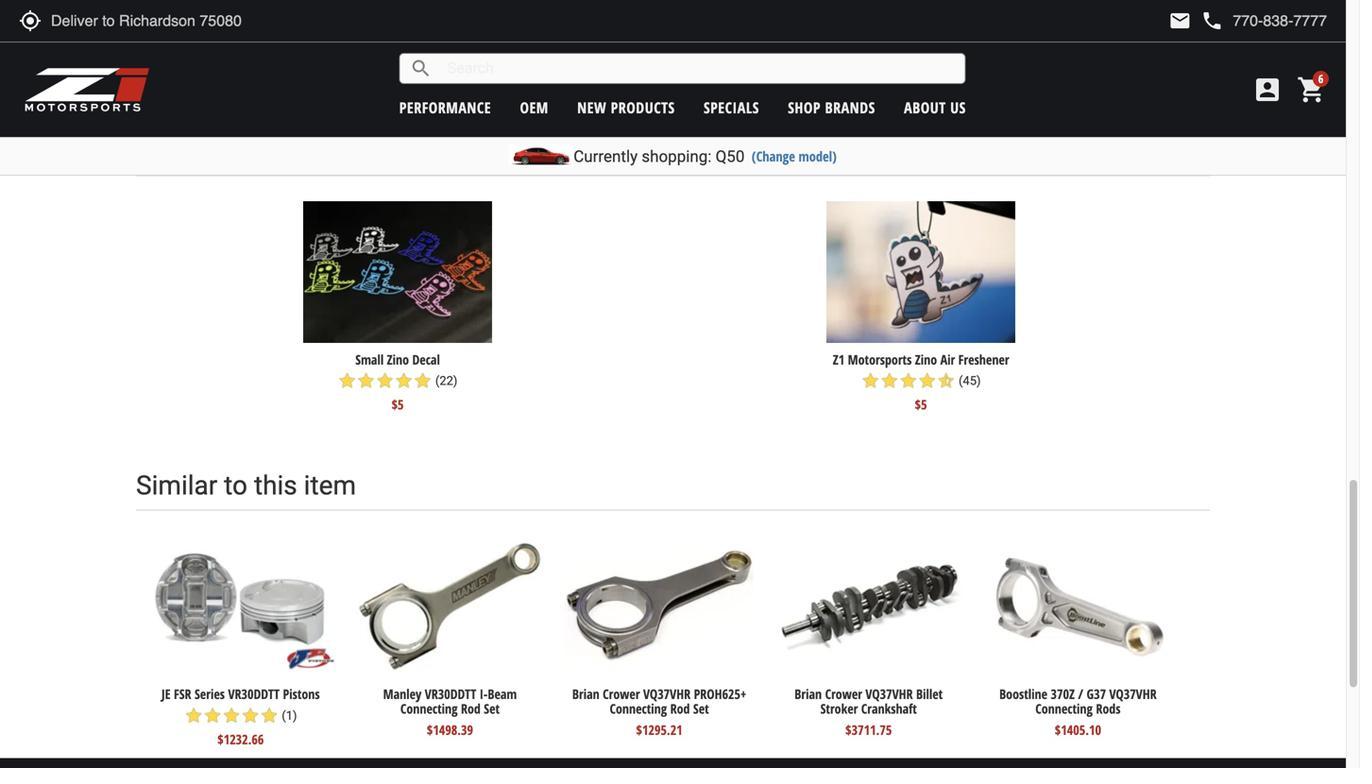 Task type: vqa. For each thing, say whether or not it's contained in the screenshot.
products
yes



Task type: describe. For each thing, give the bounding box(es) containing it.
freshener
[[959, 350, 1009, 368]]

mail link
[[1169, 9, 1192, 32]]

stroker
[[821, 699, 858, 717]]

shopping:
[[642, 147, 712, 166]]

rod for i-
[[461, 699, 481, 717]]

proh625+
[[694, 685, 747, 703]]

z1 motorsports logo image
[[24, 66, 151, 113]]

to
[[224, 470, 248, 501]]

(1)
[[282, 708, 297, 723]]

about us link
[[904, 97, 966, 118]]

0 vertical spatial item
[[466, 135, 519, 167]]

g37
[[1087, 685, 1106, 703]]

purchased
[[581, 135, 705, 167]]

small zino decal star star star star star (22) $5
[[338, 350, 458, 414]]

crankshaft
[[861, 699, 917, 717]]

vr30ddtt inside je fsr series vr30ddtt pistons star star star star star (1) $1232.66
[[228, 685, 280, 703]]

(change
[[752, 147, 795, 165]]

performance link
[[399, 97, 491, 118]]

0 horizontal spatial this
[[254, 470, 297, 501]]

mail
[[1169, 9, 1192, 32]]

1 2015 from the top
[[584, 21, 618, 39]]

brian for brian crower vq37vhr proh625+ connecting rod set $1295.21
[[572, 685, 600, 703]]

small
[[355, 350, 384, 368]]

customers
[[136, 135, 265, 167]]

0 vertical spatial this
[[416, 135, 460, 167]]

vq37vhr inside the boostline 370z / g37 vq37vhr connecting rods $1405.10
[[1110, 685, 1157, 703]]

(22)
[[435, 374, 458, 388]]

customers who bought this item also purchased ...
[[136, 135, 732, 167]]

0 horizontal spatial item
[[304, 470, 356, 501]]

mail phone
[[1169, 9, 1224, 32]]

phone
[[1201, 9, 1224, 32]]

model)
[[799, 147, 837, 165]]

phone link
[[1201, 9, 1327, 32]]

370z
[[1051, 685, 1075, 703]]

vq37vhr for rod
[[643, 685, 691, 703]]

2014-2015 infiniti q50 (vq37vhr) 2014-2015 infiniti q60 (vq37vhr)
[[545, 21, 775, 60]]

$3711.75
[[846, 721, 892, 739]]

currently
[[574, 147, 638, 166]]

connecting for crower
[[610, 699, 667, 717]]

performance
[[399, 97, 491, 118]]

crower for connecting
[[603, 685, 640, 703]]

set for beam
[[484, 699, 500, 717]]

star_half
[[937, 371, 956, 390]]

beam
[[488, 685, 517, 703]]

2 (vq37vhr) from the top
[[699, 43, 775, 60]]

$5 inside z1 motorsports zino air freshener star star star star star_half (45) $5
[[915, 396, 927, 414]]

vr30ddtt inside manley vr30ddtt i-beam connecting rod set $1498.39
[[425, 685, 476, 703]]

je fsr series vr30ddtt pistons star star star star star (1) $1232.66
[[162, 685, 320, 748]]

zino inside z1 motorsports zino air freshener star star star star star_half (45) $5
[[915, 350, 937, 368]]

/
[[1078, 685, 1084, 703]]

boostline 370z / g37 vq37vhr connecting rods $1405.10
[[1000, 685, 1157, 739]]

shop brands link
[[788, 97, 875, 118]]

shop brands
[[788, 97, 875, 118]]

z1 motorsports zino air freshener star star star star star_half (45) $5
[[833, 350, 1009, 414]]

motorsports
[[848, 350, 912, 368]]

pistons
[[283, 685, 320, 703]]

$1498.39
[[427, 721, 473, 739]]

1 (vq37vhr) from the top
[[699, 21, 775, 39]]

...
[[711, 135, 732, 167]]

set for proh625+
[[693, 699, 709, 717]]

who
[[271, 135, 321, 167]]

1 2014- from the top
[[545, 21, 584, 39]]

billet
[[916, 685, 943, 703]]

$1295.21
[[636, 721, 683, 739]]

oem
[[520, 97, 549, 118]]

brian crower vq37vhr proh625+ connecting rod set $1295.21
[[572, 685, 747, 739]]

2 infiniti from the top
[[622, 43, 662, 60]]

$1405.10
[[1055, 721, 1101, 739]]

similar to this item
[[136, 470, 356, 501]]

new products
[[577, 97, 675, 118]]

z1
[[833, 350, 845, 368]]

my_location
[[19, 9, 42, 32]]

shopping_cart
[[1297, 75, 1327, 105]]

2 2014- from the top
[[545, 43, 584, 60]]

new
[[577, 97, 607, 118]]

je
[[162, 685, 171, 703]]



Task type: locate. For each thing, give the bounding box(es) containing it.
search
[[410, 57, 432, 80]]

q50 inside 2014-2015 infiniti q50 (vq37vhr) 2014-2015 infiniti q60 (vq37vhr)
[[666, 21, 695, 39]]

2 connecting from the left
[[610, 699, 667, 717]]

connecting up $1405.10
[[1036, 699, 1093, 717]]

shopping_cart link
[[1292, 75, 1327, 105]]

1 horizontal spatial vq37vhr
[[866, 685, 913, 703]]

0 horizontal spatial rod
[[461, 699, 481, 717]]

zino
[[387, 350, 409, 368], [915, 350, 937, 368]]

star
[[338, 371, 357, 390], [357, 371, 376, 390], [376, 371, 395, 390], [395, 371, 413, 390], [413, 371, 432, 390], [861, 371, 880, 390], [880, 371, 899, 390], [899, 371, 918, 390], [918, 371, 937, 390], [184, 706, 203, 725], [203, 706, 222, 725], [222, 706, 241, 725], [241, 706, 260, 725], [260, 706, 279, 725]]

2 $5 from the left
[[915, 396, 927, 414]]

account_box link
[[1248, 75, 1288, 105]]

0 horizontal spatial connecting
[[400, 699, 458, 717]]

(45)
[[959, 374, 981, 388]]

2 2015 from the top
[[584, 43, 618, 60]]

this
[[416, 135, 460, 167], [254, 470, 297, 501]]

connecting for vr30ddtt
[[400, 699, 458, 717]]

manley vr30ddtt i-beam connecting rod set $1498.39
[[383, 685, 517, 739]]

brian left crankshaft
[[795, 685, 822, 703]]

1 horizontal spatial zino
[[915, 350, 937, 368]]

0 horizontal spatial q50
[[666, 21, 695, 39]]

q50 up q60
[[666, 21, 695, 39]]

infiniti
[[622, 21, 662, 39], [622, 43, 662, 60]]

1 horizontal spatial this
[[416, 135, 460, 167]]

brands
[[825, 97, 875, 118]]

$5
[[392, 396, 404, 414], [915, 396, 927, 414]]

brian crower vq37vhr billet stroker crankshaft $3711.75
[[795, 685, 943, 739]]

2 set from the left
[[693, 699, 709, 717]]

3 connecting from the left
[[1036, 699, 1093, 717]]

1 horizontal spatial connecting
[[610, 699, 667, 717]]

1 crower from the left
[[603, 685, 640, 703]]

set
[[484, 699, 500, 717], [693, 699, 709, 717]]

1 vertical spatial infiniti
[[622, 43, 662, 60]]

0 vertical spatial (vq37vhr)
[[699, 21, 775, 39]]

Search search field
[[432, 54, 965, 83]]

connecting
[[400, 699, 458, 717], [610, 699, 667, 717], [1036, 699, 1093, 717]]

1 horizontal spatial set
[[693, 699, 709, 717]]

(change model) link
[[752, 147, 837, 165]]

rod up $1295.21
[[670, 699, 690, 717]]

$5 inside small zino decal star star star star star (22) $5
[[392, 396, 404, 414]]

connecting inside the boostline 370z / g37 vq37vhr connecting rods $1405.10
[[1036, 699, 1093, 717]]

0 horizontal spatial $5
[[392, 396, 404, 414]]

zino left air at the right top of page
[[915, 350, 937, 368]]

0 horizontal spatial zino
[[387, 350, 409, 368]]

crower
[[603, 685, 640, 703], [825, 685, 862, 703]]

1 brian from the left
[[572, 685, 600, 703]]

1 rod from the left
[[461, 699, 481, 717]]

1 vertical spatial 2015
[[584, 43, 618, 60]]

2014-
[[545, 21, 584, 39], [545, 43, 584, 60]]

bought
[[327, 135, 410, 167]]

(vq37vhr) right q60
[[699, 43, 775, 60]]

vr30ddtt right series
[[228, 685, 280, 703]]

2 zino from the left
[[915, 350, 937, 368]]

crower inside brian crower vq37vhr billet stroker crankshaft $3711.75
[[825, 685, 862, 703]]

air
[[941, 350, 955, 368]]

decal
[[412, 350, 440, 368]]

1 infiniti from the top
[[622, 21, 662, 39]]

0 vertical spatial 2014-
[[545, 21, 584, 39]]

2015
[[584, 21, 618, 39], [584, 43, 618, 60]]

zino inside small zino decal star star star star star (22) $5
[[387, 350, 409, 368]]

0 horizontal spatial brian
[[572, 685, 600, 703]]

vq37vhr right g37
[[1110, 685, 1157, 703]]

1 vertical spatial this
[[254, 470, 297, 501]]

boostline
[[1000, 685, 1048, 703]]

brian right beam
[[572, 685, 600, 703]]

2 brian from the left
[[795, 685, 822, 703]]

0 horizontal spatial set
[[484, 699, 500, 717]]

crower up $1295.21
[[603, 685, 640, 703]]

brian for brian crower vq37vhr billet stroker crankshaft $3711.75
[[795, 685, 822, 703]]

connecting up $1295.21
[[610, 699, 667, 717]]

1 horizontal spatial vr30ddtt
[[425, 685, 476, 703]]

set inside the brian crower vq37vhr proh625+ connecting rod set $1295.21
[[693, 699, 709, 717]]

vq37vhr inside the brian crower vq37vhr proh625+ connecting rod set $1295.21
[[643, 685, 691, 703]]

item left also
[[466, 135, 519, 167]]

this down performance link
[[416, 135, 460, 167]]

2 horizontal spatial vq37vhr
[[1110, 685, 1157, 703]]

infiniti left q60
[[622, 43, 662, 60]]

fsr
[[174, 685, 191, 703]]

0 horizontal spatial vq37vhr
[[643, 685, 691, 703]]

$1232.66
[[218, 730, 264, 748]]

2 vq37vhr from the left
[[866, 685, 913, 703]]

i-
[[480, 685, 488, 703]]

1 $5 from the left
[[392, 396, 404, 414]]

this right to
[[254, 470, 297, 501]]

1 horizontal spatial rod
[[670, 699, 690, 717]]

connecting up $1498.39
[[400, 699, 458, 717]]

crower inside the brian crower vq37vhr proh625+ connecting rod set $1295.21
[[603, 685, 640, 703]]

new products link
[[577, 97, 675, 118]]

infiniti up search search box
[[622, 21, 662, 39]]

2 crower from the left
[[825, 685, 862, 703]]

connecting inside manley vr30ddtt i-beam connecting rod set $1498.39
[[400, 699, 458, 717]]

vr30ddtt
[[228, 685, 280, 703], [425, 685, 476, 703]]

rod
[[461, 699, 481, 717], [670, 699, 690, 717]]

vq37vhr up $1295.21
[[643, 685, 691, 703]]

0 vertical spatial 2015
[[584, 21, 618, 39]]

specials
[[704, 97, 759, 118]]

(vq37vhr)
[[699, 21, 775, 39], [699, 43, 775, 60]]

brian inside brian crower vq37vhr billet stroker crankshaft $3711.75
[[795, 685, 822, 703]]

1 horizontal spatial q50
[[716, 147, 745, 166]]

item right to
[[304, 470, 356, 501]]

0 vertical spatial infiniti
[[622, 21, 662, 39]]

q60
[[666, 43, 695, 60]]

vq37vhr for crankshaft
[[866, 685, 913, 703]]

1 connecting from the left
[[400, 699, 458, 717]]

brian
[[572, 685, 600, 703], [795, 685, 822, 703]]

1 vertical spatial item
[[304, 470, 356, 501]]

1 vr30ddtt from the left
[[228, 685, 280, 703]]

also
[[525, 135, 575, 167]]

zino left decal
[[387, 350, 409, 368]]

about
[[904, 97, 946, 118]]

2 horizontal spatial connecting
[[1036, 699, 1093, 717]]

2 rod from the left
[[670, 699, 690, 717]]

series
[[195, 685, 225, 703]]

1 horizontal spatial crower
[[825, 685, 862, 703]]

1 set from the left
[[484, 699, 500, 717]]

0 vertical spatial q50
[[666, 21, 695, 39]]

1 vertical spatial 2014-
[[545, 43, 584, 60]]

2 vr30ddtt from the left
[[425, 685, 476, 703]]

q50 left (change
[[716, 147, 745, 166]]

vq37vhr left billet
[[866, 685, 913, 703]]

1 vq37vhr from the left
[[643, 685, 691, 703]]

brian inside the brian crower vq37vhr proh625+ connecting rod set $1295.21
[[572, 685, 600, 703]]

rods
[[1096, 699, 1121, 717]]

vq37vhr
[[643, 685, 691, 703], [866, 685, 913, 703], [1110, 685, 1157, 703]]

crower for stroker
[[825, 685, 862, 703]]

products
[[611, 97, 675, 118]]

specials link
[[704, 97, 759, 118]]

about us
[[904, 97, 966, 118]]

rod inside the brian crower vq37vhr proh625+ connecting rod set $1295.21
[[670, 699, 690, 717]]

similar
[[136, 470, 218, 501]]

account_box
[[1253, 75, 1283, 105]]

0 horizontal spatial crower
[[603, 685, 640, 703]]

q50
[[666, 21, 695, 39], [716, 147, 745, 166]]

connecting inside the brian crower vq37vhr proh625+ connecting rod set $1295.21
[[610, 699, 667, 717]]

manley
[[383, 685, 422, 703]]

currently shopping: q50 (change model)
[[574, 147, 837, 166]]

vr30ddtt left i-
[[425, 685, 476, 703]]

us
[[950, 97, 966, 118]]

crower up $3711.75
[[825, 685, 862, 703]]

1 vertical spatial q50
[[716, 147, 745, 166]]

1 vertical spatial (vq37vhr)
[[699, 43, 775, 60]]

vq37vhr inside brian crower vq37vhr billet stroker crankshaft $3711.75
[[866, 685, 913, 703]]

1 zino from the left
[[387, 350, 409, 368]]

(vq37vhr) up search search box
[[699, 21, 775, 39]]

rod up $1498.39
[[461, 699, 481, 717]]

oem link
[[520, 97, 549, 118]]

rod for vq37vhr
[[670, 699, 690, 717]]

item
[[466, 135, 519, 167], [304, 470, 356, 501]]

1 horizontal spatial item
[[466, 135, 519, 167]]

set inside manley vr30ddtt i-beam connecting rod set $1498.39
[[484, 699, 500, 717]]

3 vq37vhr from the left
[[1110, 685, 1157, 703]]

1 horizontal spatial brian
[[795, 685, 822, 703]]

shop
[[788, 97, 821, 118]]

rod inside manley vr30ddtt i-beam connecting rod set $1498.39
[[461, 699, 481, 717]]

0 horizontal spatial vr30ddtt
[[228, 685, 280, 703]]

1 horizontal spatial $5
[[915, 396, 927, 414]]



